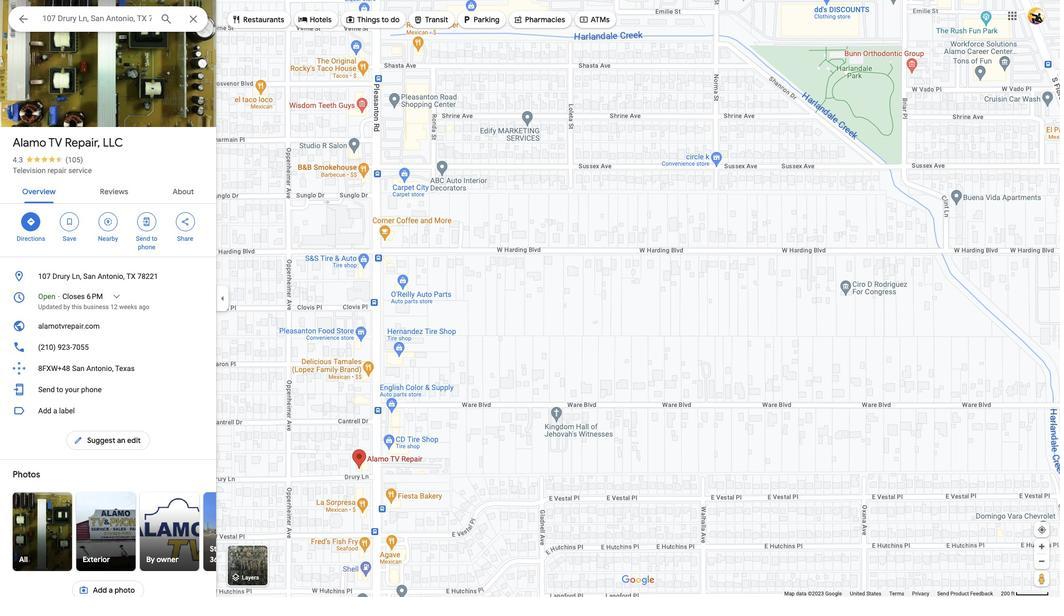 Task type: vqa. For each thing, say whether or not it's contained in the screenshot.


Task type: locate. For each thing, give the bounding box(es) containing it.
information for alamo tv repair, llc region
[[0, 266, 216, 401]]

antonio,
[[98, 272, 125, 281], [86, 365, 114, 373]]

send down  on the left
[[136, 235, 150, 243]]

collapse side panel image
[[217, 293, 228, 305]]

to
[[382, 15, 389, 24], [152, 235, 157, 243], [57, 386, 63, 394]]

open ⋅ closes 6 pm
[[38, 293, 103, 301]]


[[181, 216, 190, 228]]

texas
[[115, 365, 135, 373]]

1 horizontal spatial to
[[152, 235, 157, 243]]

0 vertical spatial a
[[53, 407, 57, 416]]

0 vertical spatial send
[[136, 235, 150, 243]]

privacy button
[[913, 591, 930, 598]]

footer containing map data ©2023 google
[[785, 591, 1001, 598]]

0 vertical spatial add
[[38, 407, 51, 416]]

overview
[[22, 187, 56, 197]]

ln,
[[72, 272, 81, 281]]


[[579, 14, 589, 25]]

107
[[38, 272, 51, 281]]

1 horizontal spatial send
[[136, 235, 150, 243]]

send inside the send to phone
[[136, 235, 150, 243]]

0 horizontal spatial to
[[57, 386, 63, 394]]

add right "add a photo"
[[93, 586, 107, 596]]

updated
[[38, 304, 62, 311]]

1 horizontal spatial phone
[[138, 244, 155, 251]]

photos
[[13, 470, 40, 481]]

2 horizontal spatial send
[[938, 591, 950, 597]]

7055
[[72, 343, 89, 352]]

12
[[27, 105, 37, 115], [111, 304, 118, 311]]

repair
[[48, 166, 66, 175]]

save
[[63, 235, 76, 243]]

by owner button
[[130, 493, 209, 572]]

united states button
[[850, 591, 882, 598]]

layers
[[242, 575, 259, 582]]

map data ©2023 google
[[785, 591, 842, 597]]

send product feedback button
[[938, 591, 993, 598]]

0 horizontal spatial send
[[38, 386, 55, 394]]

phone
[[138, 244, 155, 251], [81, 386, 102, 394]]

send inside send to your phone "button"
[[38, 386, 55, 394]]

4.3
[[13, 156, 23, 164]]

television repair service
[[13, 166, 92, 175]]

1 vertical spatial phone
[[81, 386, 102, 394]]

2 horizontal spatial to
[[382, 15, 389, 24]]

12 inside button
[[27, 105, 37, 115]]

add a label button
[[0, 401, 216, 422]]

0 horizontal spatial a
[[53, 407, 57, 416]]

send left product
[[938, 591, 950, 597]]

tab list containing overview
[[0, 178, 216, 204]]

&
[[251, 545, 256, 554]]

restaurants
[[243, 15, 284, 24]]

exterior button
[[53, 493, 159, 572]]

hours image
[[13, 292, 25, 304]]

service
[[68, 166, 92, 175]]

(210) 923-7055
[[38, 343, 89, 352]]

street view & 360° button
[[204, 493, 263, 572]]

1 horizontal spatial 12
[[111, 304, 118, 311]]

updated by this business 12 weeks ago
[[38, 304, 149, 311]]

78221
[[137, 272, 158, 281]]


[[17, 12, 30, 27]]

 button
[[8, 6, 38, 34]]

None field
[[42, 12, 152, 25]]

send to your phone
[[38, 386, 102, 394]]

a left label
[[53, 407, 57, 416]]

send to your phone button
[[0, 379, 216, 401]]

label
[[59, 407, 75, 416]]

send down 8fxw+48
[[38, 386, 55, 394]]

product
[[951, 591, 969, 597]]

1 vertical spatial a
[[109, 586, 113, 596]]

photos
[[39, 105, 65, 115]]

8fxw+48
[[38, 365, 70, 373]]

0 vertical spatial phone
[[138, 244, 155, 251]]

1 vertical spatial 12
[[111, 304, 118, 311]]

antonio, left the tx
[[98, 272, 125, 281]]

12 left 'photos'
[[27, 105, 37, 115]]

 hotels
[[298, 14, 332, 25]]

a
[[53, 407, 57, 416], [109, 586, 113, 596]]

phone right your
[[81, 386, 102, 394]]

add left label
[[38, 407, 51, 416]]

12 down show open hours for the week image
[[111, 304, 118, 311]]

 suggest an edit
[[73, 435, 141, 447]]

0 horizontal spatial add
[[38, 407, 51, 416]]

1 horizontal spatial add
[[93, 586, 107, 596]]


[[514, 14, 523, 25]]

antonio, down (210) 923-7055 button
[[86, 365, 114, 373]]

0 vertical spatial to
[[382, 15, 389, 24]]

107 drury ln, san antonio, tx 78221
[[38, 272, 158, 281]]

to left your
[[57, 386, 63, 394]]

1 vertical spatial send
[[38, 386, 55, 394]]

105 reviews element
[[65, 156, 83, 164]]

107 Drury Ln, San Antonio, TX 78221 field
[[8, 6, 208, 32]]

send product feedback
[[938, 591, 993, 597]]

to inside the send to phone
[[152, 235, 157, 243]]

add for add a photo
[[93, 586, 107, 596]]

united states
[[850, 591, 882, 597]]

your
[[65, 386, 79, 394]]

0 vertical spatial antonio,
[[98, 272, 125, 281]]

reviews button
[[91, 178, 137, 204]]

send inside send product feedback button
[[938, 591, 950, 597]]


[[298, 14, 308, 25]]

san right 'ln,'
[[83, 272, 96, 281]]

to left "do"
[[382, 15, 389, 24]]

2 vertical spatial send
[[938, 591, 950, 597]]

to left share
[[152, 235, 157, 243]]

0 horizontal spatial phone
[[81, 386, 102, 394]]

add for add a label
[[38, 407, 51, 416]]

0 vertical spatial 12
[[27, 105, 37, 115]]

send for send to your phone
[[38, 386, 55, 394]]

tab list
[[0, 178, 216, 204]]

tx
[[126, 272, 136, 281]]

states
[[867, 591, 882, 597]]

1 vertical spatial antonio,
[[86, 365, 114, 373]]

footer
[[785, 591, 1001, 598]]

1 horizontal spatial a
[[109, 586, 113, 596]]

san down 7055
[[72, 365, 85, 373]]

2 vertical spatial to
[[57, 386, 63, 394]]

nearby
[[98, 235, 118, 243]]

phone down  on the left
[[138, 244, 155, 251]]

 atms
[[579, 14, 610, 25]]

phone inside send to your phone "button"
[[81, 386, 102, 394]]

0 vertical spatial san
[[83, 272, 96, 281]]

0 horizontal spatial 12
[[27, 105, 37, 115]]

⋅
[[57, 293, 61, 301]]

photo of alamo tv repair, llc image
[[0, 0, 216, 146]]

1 vertical spatial add
[[93, 586, 107, 596]]

to inside "button"
[[57, 386, 63, 394]]

a left photo
[[109, 586, 113, 596]]

 things to do
[[346, 14, 400, 25]]

1 vertical spatial to
[[152, 235, 157, 243]]


[[414, 14, 423, 25]]

terms button
[[890, 591, 905, 598]]

google
[[826, 591, 842, 597]]



Task type: describe. For each thing, give the bounding box(es) containing it.
add a label
[[38, 407, 75, 416]]

zoom out image
[[1038, 558, 1046, 566]]

directions
[[17, 235, 45, 243]]

ago
[[139, 304, 149, 311]]


[[65, 216, 74, 228]]

about button
[[164, 178, 203, 204]]

to inside  things to do
[[382, 15, 389, 24]]

atms
[[591, 15, 610, 24]]

add a photo button
[[72, 578, 144, 598]]

4.3 stars image
[[23, 156, 65, 163]]

about
[[173, 187, 194, 197]]


[[232, 14, 241, 25]]

all button
[[0, 493, 94, 572]]

share
[[177, 235, 193, 243]]

 pharmacies
[[514, 14, 565, 25]]

drury
[[52, 272, 70, 281]]

12 photos
[[27, 105, 65, 115]]

12 inside information for alamo tv repair, llc region
[[111, 304, 118, 311]]

united
[[850, 591, 865, 597]]

200
[[1001, 591, 1010, 597]]

 search field
[[8, 6, 208, 34]]

200 ft
[[1001, 591, 1015, 597]]

add a photo image
[[79, 586, 89, 596]]

exterior
[[83, 555, 110, 565]]

8fxw+48 san antonio, texas
[[38, 365, 135, 373]]

actions for alamo tv repair, llc region
[[0, 204, 216, 257]]

reviews
[[100, 187, 128, 197]]

terms
[[890, 591, 905, 597]]

send for send to phone
[[136, 235, 150, 243]]

 restaurants
[[232, 14, 284, 25]]

show your location image
[[1038, 526, 1047, 535]]

©2023
[[808, 591, 824, 597]]

privacy
[[913, 591, 930, 597]]

send for send product feedback
[[938, 591, 950, 597]]

tv
[[49, 136, 62, 151]]

llc
[[103, 136, 123, 151]]

 parking
[[462, 14, 500, 25]]

to for send to your phone
[[57, 386, 63, 394]]

things
[[357, 15, 380, 24]]

television
[[13, 166, 46, 175]]

ft
[[1012, 591, 1015, 597]]

feedback
[[971, 591, 993, 597]]

alamotvrepair.com
[[38, 322, 100, 331]]

data
[[796, 591, 807, 597]]

overview button
[[14, 178, 64, 204]]

200 ft button
[[1001, 591, 1049, 597]]


[[26, 216, 36, 228]]

weeks
[[119, 304, 137, 311]]

all
[[19, 555, 28, 565]]

view
[[232, 545, 249, 554]]

google account: ben nelson  
(ben.nelson1980@gmail.com) image
[[1028, 7, 1045, 24]]

business
[[84, 304, 109, 311]]

360°
[[210, 555, 226, 565]]

(105)
[[65, 156, 83, 164]]

tab list inside alamo tv repair, llc main content
[[0, 178, 216, 204]]

by owner
[[146, 555, 179, 565]]

street
[[210, 545, 231, 554]]

a for photo
[[109, 586, 113, 596]]

923-
[[58, 343, 72, 352]]


[[346, 14, 355, 25]]

none field inside "107 drury ln, san antonio, tx 78221" field
[[42, 12, 152, 25]]

this
[[72, 304, 82, 311]]

by
[[146, 555, 155, 565]]

a for label
[[53, 407, 57, 416]]

alamo
[[13, 136, 46, 151]]

owner
[[157, 555, 179, 565]]

alamo tv repair, llc
[[13, 136, 123, 151]]

zoom in image
[[1038, 543, 1046, 551]]

photo
[[115, 586, 135, 596]]

alamotvrepair.com link
[[0, 316, 216, 337]]

to for send to phone
[[152, 235, 157, 243]]


[[73, 435, 83, 447]]

do
[[391, 15, 400, 24]]

alamo tv repair, llc main content
[[0, 0, 263, 598]]

8fxw+48 san antonio, texas button
[[0, 358, 216, 379]]


[[142, 216, 151, 228]]

phone inside the send to phone
[[138, 244, 155, 251]]

footer inside google maps element
[[785, 591, 1001, 598]]

suggest
[[87, 436, 115, 446]]

closes
[[62, 293, 85, 301]]

television repair service button
[[13, 165, 92, 176]]

107 drury ln, san antonio, tx 78221 button
[[0, 266, 216, 287]]

edit
[[127, 436, 141, 446]]

 transit
[[414, 14, 448, 25]]

(210) 923-7055 button
[[0, 337, 216, 358]]

pharmacies
[[525, 15, 565, 24]]

show open hours for the week image
[[112, 292, 121, 302]]


[[103, 216, 113, 228]]

send to phone
[[136, 235, 157, 251]]

(210)
[[38, 343, 56, 352]]

12 photos button
[[8, 101, 69, 119]]

show street view coverage image
[[1035, 571, 1050, 587]]

map
[[785, 591, 795, 597]]

open
[[38, 293, 55, 301]]

an
[[117, 436, 125, 446]]

1 vertical spatial san
[[72, 365, 85, 373]]

google maps element
[[0, 0, 1061, 598]]



